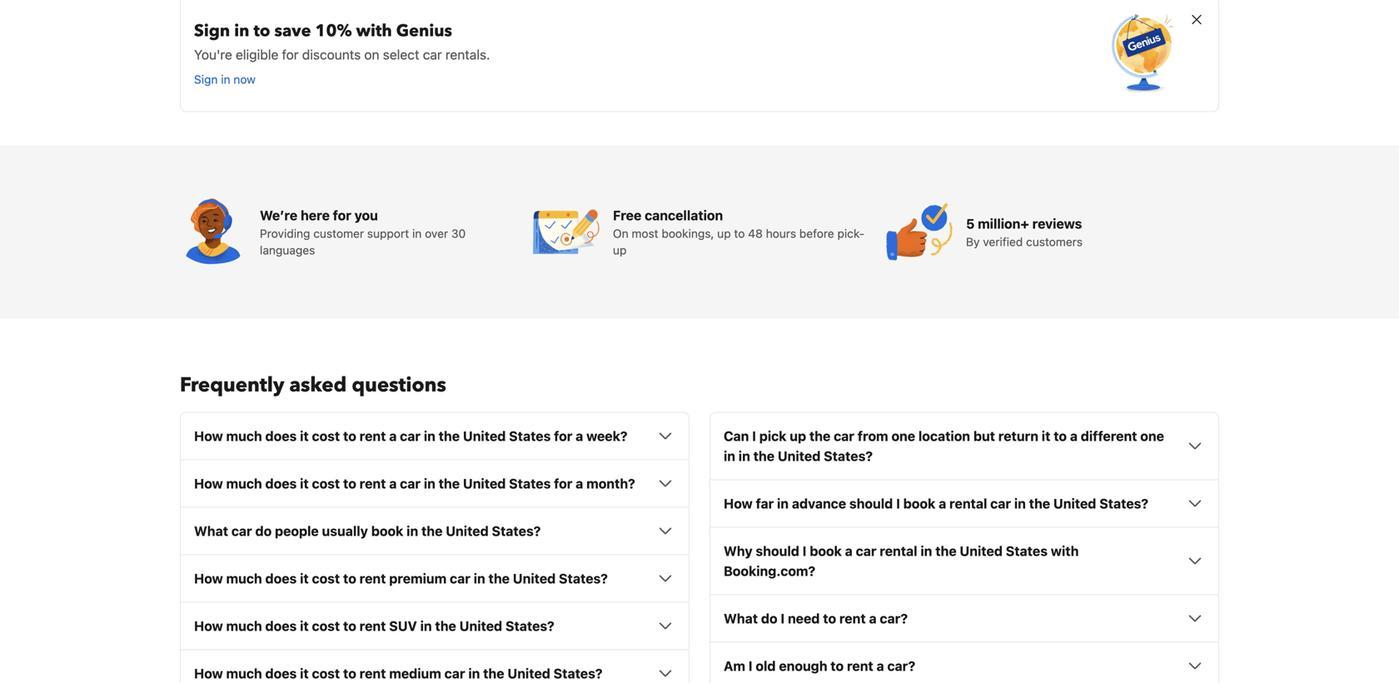 Task type: describe. For each thing, give the bounding box(es) containing it.
free
[[613, 207, 642, 223]]

30
[[452, 226, 466, 240]]

frequently
[[180, 371, 285, 399]]

to inside dropdown button
[[831, 658, 844, 674]]

old
[[756, 658, 776, 674]]

free cancellation on most bookings, up to 48 hours before pick- up
[[613, 207, 865, 257]]

how for how much does it cost to rent suv in the united states?
[[194, 618, 223, 634]]

how for how much does it cost to rent a car in the united states for a month?
[[194, 476, 223, 491]]

for inside sign in to save 10% with genius you're eligible for discounts on select car rentals.
[[282, 46, 299, 62]]

a down questions
[[389, 428, 397, 444]]

it for how much does it cost to rent premium car in the united states?
[[300, 571, 309, 586]]

how much does it cost to rent medium car in the united states? button
[[194, 664, 676, 683]]

million+
[[978, 216, 1030, 231]]

premium
[[389, 571, 447, 586]]

rent right need
[[840, 611, 866, 626]]

what for what do i need to rent a car?
[[724, 611, 758, 626]]

i left need
[[781, 611, 785, 626]]

bookings,
[[662, 226, 715, 240]]

a down why should i book a car rental in the united states with booking.com?
[[870, 611, 877, 626]]

location
[[919, 428, 971, 444]]

states for month?
[[509, 476, 551, 491]]

does for how much does it cost to rent a car in the united states for a month?
[[265, 476, 297, 491]]

it inside can i pick up the car from one location but return it to a different one in in the united states?
[[1042, 428, 1051, 444]]

how far in advance should i book a rental car in the united states?
[[724, 496, 1149, 511]]

states? inside dropdown button
[[492, 523, 541, 539]]

we're
[[260, 207, 298, 223]]

united inside dropdown button
[[446, 523, 489, 539]]

it for how much does it cost to rent a car in the united states for a month?
[[300, 476, 309, 491]]

need
[[788, 611, 820, 626]]

rent for how much does it cost to rent medium car in the united states?
[[360, 666, 386, 681]]

rental inside why should i book a car rental in the united states with booking.com?
[[880, 543, 918, 559]]

languages
[[260, 243, 315, 257]]

how much does it cost to rent medium car in the united states?
[[194, 666, 603, 681]]

genius
[[396, 19, 452, 42]]

discounts
[[302, 46, 361, 62]]

to inside sign in to save 10% with genius you're eligible for discounts on select car rentals.
[[254, 19, 270, 42]]

to inside can i pick up the car from one location but return it to a different one in in the united states?
[[1054, 428, 1068, 444]]

it for how much does it cost to rent a car in the united states for a week?
[[300, 428, 309, 444]]

how much does it cost to rent a car in the united states for a week?
[[194, 428, 628, 444]]

car? for what do i need to rent a car?
[[880, 611, 908, 626]]

the inside why should i book a car rental in the united states with booking.com?
[[936, 543, 957, 559]]

the down the what car do people usually book in the united states? dropdown button
[[489, 571, 510, 586]]

before
[[800, 226, 835, 240]]

advance
[[792, 496, 847, 511]]

the inside dropdown button
[[422, 523, 443, 539]]

what do i need to rent a car? button
[[724, 609, 1206, 629]]

2 horizontal spatial book
[[904, 496, 936, 511]]

how much does it cost to rent a car in the united states for a week? button
[[194, 426, 676, 446]]

how for how much does it cost to rent medium car in the united states?
[[194, 666, 223, 681]]

how far in advance should i book a rental car in the united states? button
[[724, 494, 1206, 514]]

return
[[999, 428, 1039, 444]]

most
[[632, 226, 659, 240]]

does for how much does it cost to rent premium car in the united states?
[[265, 571, 297, 586]]

i inside why should i book a car rental in the united states with booking.com?
[[803, 543, 807, 559]]

car inside sign in to save 10% with genius you're eligible for discounts on select car rentals.
[[423, 46, 442, 62]]

much for how much does it cost to rent a car in the united states for a month?
[[226, 476, 262, 491]]

up inside can i pick up the car from one location but return it to a different one in in the united states?
[[790, 428, 807, 444]]

customer
[[314, 226, 364, 240]]

from
[[858, 428, 889, 444]]

i up why should i book a car rental in the united states with booking.com?
[[897, 496, 901, 511]]

sign for to
[[194, 19, 230, 42]]

1 horizontal spatial up
[[718, 226, 731, 240]]

book inside why should i book a car rental in the united states with booking.com?
[[810, 543, 842, 559]]

states inside why should i book a car rental in the united states with booking.com?
[[1006, 543, 1048, 559]]

to inside free cancellation on most bookings, up to 48 hours before pick- up
[[735, 226, 745, 240]]

for inside we're here for you providing customer support in over 30 languages
[[333, 207, 352, 223]]

rent for how much does it cost to rent a car in the united states for a week?
[[360, 428, 386, 444]]

you
[[355, 207, 378, 223]]

how much does it cost to rent a car in the united states for a month?
[[194, 476, 636, 491]]

enough
[[779, 658, 828, 674]]

cost for how much does it cost to rent a car in the united states for a month?
[[312, 476, 340, 491]]

we're here for you providing customer support in over 30 languages
[[260, 207, 466, 257]]

0 vertical spatial should
[[850, 496, 894, 511]]

am i old enough to rent a car?
[[724, 658, 916, 674]]

medium
[[389, 666, 442, 681]]

in inside why should i book a car rental in the united states with booking.com?
[[921, 543, 933, 559]]

here
[[301, 207, 330, 223]]

states for week?
[[509, 428, 551, 444]]

to left suv on the left bottom of the page
[[343, 618, 357, 634]]

do inside dropdown button
[[255, 523, 272, 539]]

pick
[[760, 428, 787, 444]]

providing
[[260, 226, 310, 240]]

how much does it cost to rent premium car in the united states?
[[194, 571, 608, 586]]

a inside can i pick up the car from one location but return it to a different one in in the united states?
[[1071, 428, 1078, 444]]

free cancellation image
[[533, 199, 600, 265]]

to down asked
[[343, 428, 357, 444]]

pick-
[[838, 226, 865, 240]]

can i pick up the car from one location but return it to a different one in in the united states? button
[[724, 426, 1206, 466]]

how for how much does it cost to rent premium car in the united states?
[[194, 571, 223, 586]]

1 one from the left
[[892, 428, 916, 444]]

to down how much does it cost to rent suv in the united states?
[[343, 666, 357, 681]]

customers
[[1027, 235, 1083, 249]]

we're here for you image
[[180, 199, 247, 265]]

should inside why should i book a car rental in the united states with booking.com?
[[756, 543, 800, 559]]

how for how far in advance should i book a rental car in the united states?
[[724, 496, 753, 511]]

what car do people usually book in the united states? button
[[194, 521, 676, 541]]

cost for how much does it cost to rent a car in the united states for a week?
[[312, 428, 340, 444]]

5 million+ reviews by verified customers
[[967, 216, 1083, 249]]

in inside dropdown button
[[407, 523, 419, 539]]

the down "return"
[[1030, 496, 1051, 511]]

to right need
[[824, 611, 837, 626]]

to up usually
[[343, 476, 357, 491]]

questions
[[352, 371, 446, 399]]

verified
[[984, 235, 1024, 249]]

5 million+ reviews image
[[887, 199, 953, 265]]

2 one from the left
[[1141, 428, 1165, 444]]

much for how much does it cost to rent a car in the united states for a week?
[[226, 428, 262, 444]]

for inside 'how much does it cost to rent a car in the united states for a month?' dropdown button
[[554, 476, 573, 491]]

rentals.
[[446, 46, 490, 62]]

i inside can i pick up the car from one location but return it to a different one in in the united states?
[[753, 428, 757, 444]]

for inside how much does it cost to rent a car in the united states for a week? dropdown button
[[554, 428, 573, 444]]



Task type: locate. For each thing, give the bounding box(es) containing it.
0 vertical spatial states
[[509, 428, 551, 444]]

1 vertical spatial what
[[724, 611, 758, 626]]

to down usually
[[343, 571, 357, 586]]

1 horizontal spatial with
[[1051, 543, 1079, 559]]

a inside dropdown button
[[877, 658, 885, 674]]

2 vertical spatial states
[[1006, 543, 1048, 559]]

the right pick at the bottom right of the page
[[810, 428, 831, 444]]

car inside dropdown button
[[232, 523, 252, 539]]

3 does from the top
[[265, 571, 297, 586]]

now
[[234, 72, 256, 86]]

much for how much does it cost to rent medium car in the united states?
[[226, 666, 262, 681]]

to right enough
[[831, 658, 844, 674]]

the down pick at the bottom right of the page
[[754, 448, 775, 464]]

1 horizontal spatial one
[[1141, 428, 1165, 444]]

it for how much does it cost to rent suv in the united states?
[[300, 618, 309, 634]]

1 vertical spatial states
[[509, 476, 551, 491]]

with inside why should i book a car rental in the united states with booking.com?
[[1051, 543, 1079, 559]]

one right 'different'
[[1141, 428, 1165, 444]]

usually
[[322, 523, 368, 539]]

rent left medium
[[360, 666, 386, 681]]

a left month?
[[576, 476, 584, 491]]

up
[[718, 226, 731, 240], [613, 243, 627, 257], [790, 428, 807, 444]]

cost for how much does it cost to rent medium car in the united states?
[[312, 666, 340, 681]]

for left month?
[[554, 476, 573, 491]]

states
[[509, 428, 551, 444], [509, 476, 551, 491], [1006, 543, 1048, 559]]

i
[[753, 428, 757, 444], [897, 496, 901, 511], [803, 543, 807, 559], [781, 611, 785, 626], [749, 658, 753, 674]]

0 horizontal spatial do
[[255, 523, 272, 539]]

rent down questions
[[360, 428, 386, 444]]

select
[[383, 46, 420, 62]]

1 sign from the top
[[194, 19, 230, 42]]

for down save
[[282, 46, 299, 62]]

much inside how much does it cost to rent a car in the united states for a week? dropdown button
[[226, 428, 262, 444]]

0 horizontal spatial rental
[[880, 543, 918, 559]]

does for how much does it cost to rent a car in the united states for a week?
[[265, 428, 297, 444]]

why
[[724, 543, 753, 559]]

a
[[389, 428, 397, 444], [576, 428, 584, 444], [1071, 428, 1078, 444], [389, 476, 397, 491], [576, 476, 584, 491], [939, 496, 947, 511], [846, 543, 853, 559], [870, 611, 877, 626], [877, 658, 885, 674]]

much inside how much does it cost to rent medium car in the united states? dropdown button
[[226, 666, 262, 681]]

book
[[904, 496, 936, 511], [371, 523, 404, 539], [810, 543, 842, 559]]

0 vertical spatial up
[[718, 226, 731, 240]]

1 vertical spatial book
[[371, 523, 404, 539]]

far
[[756, 496, 774, 511]]

a inside why should i book a car rental in the united states with booking.com?
[[846, 543, 853, 559]]

much inside 'how much does it cost to rent a car in the united states for a month?' dropdown button
[[226, 476, 262, 491]]

2 does from the top
[[265, 476, 297, 491]]

cancellation
[[645, 207, 724, 223]]

0 horizontal spatial up
[[613, 243, 627, 257]]

i up the booking.com?
[[803, 543, 807, 559]]

up right pick at the bottom right of the page
[[790, 428, 807, 444]]

car? inside dropdown button
[[888, 658, 916, 674]]

i right can
[[753, 428, 757, 444]]

i left 'old' at the right bottom of the page
[[749, 658, 753, 674]]

2 vertical spatial book
[[810, 543, 842, 559]]

4 cost from the top
[[312, 618, 340, 634]]

1 horizontal spatial do
[[762, 611, 778, 626]]

1 cost from the top
[[312, 428, 340, 444]]

10%
[[315, 19, 352, 42]]

rent left suv on the left bottom of the page
[[360, 618, 386, 634]]

3 much from the top
[[226, 571, 262, 586]]

a down how much does it cost to rent a car in the united states for a week?
[[389, 476, 397, 491]]

rent left premium
[[360, 571, 386, 586]]

sign down you're
[[194, 72, 218, 86]]

states?
[[824, 448, 873, 464], [1100, 496, 1149, 511], [492, 523, 541, 539], [559, 571, 608, 586], [506, 618, 555, 634], [554, 666, 603, 681]]

1 vertical spatial with
[[1051, 543, 1079, 559]]

in
[[234, 19, 250, 42], [221, 72, 230, 86], [413, 226, 422, 240], [424, 428, 436, 444], [724, 448, 736, 464], [739, 448, 751, 464], [424, 476, 436, 491], [778, 496, 789, 511], [1015, 496, 1027, 511], [407, 523, 419, 539], [921, 543, 933, 559], [474, 571, 486, 586], [421, 618, 432, 634], [469, 666, 480, 681]]

0 vertical spatial car?
[[880, 611, 908, 626]]

1 vertical spatial should
[[756, 543, 800, 559]]

a left 'different'
[[1071, 428, 1078, 444]]

cost down asked
[[312, 428, 340, 444]]

does
[[265, 428, 297, 444], [265, 476, 297, 491], [265, 571, 297, 586], [265, 618, 297, 634], [265, 666, 297, 681]]

0 vertical spatial rental
[[950, 496, 988, 511]]

rent for how much does it cost to rent a car in the united states for a month?
[[360, 476, 386, 491]]

car?
[[880, 611, 908, 626], [888, 658, 916, 674]]

how much does it cost to rent suv in the united states?
[[194, 618, 555, 634]]

eligible
[[236, 46, 279, 62]]

states left month?
[[509, 476, 551, 491]]

1 does from the top
[[265, 428, 297, 444]]

a down can i pick up the car from one location but return it to a different one in in the united states?
[[939, 496, 947, 511]]

3 cost from the top
[[312, 571, 340, 586]]

rent right enough
[[847, 658, 874, 674]]

what car do people usually book in the united states?
[[194, 523, 541, 539]]

over
[[425, 226, 448, 240]]

1 horizontal spatial rental
[[950, 496, 988, 511]]

book down the advance
[[810, 543, 842, 559]]

you're
[[194, 46, 232, 62]]

5 much from the top
[[226, 666, 262, 681]]

car inside can i pick up the car from one location but return it to a different one in in the united states?
[[834, 428, 855, 444]]

the up 'how much does it cost to rent a car in the united states for a month?' dropdown button
[[439, 428, 460, 444]]

am i old enough to rent a car? button
[[724, 656, 1206, 676]]

sign inside sign in to save 10% with genius you're eligible for discounts on select car rentals.
[[194, 19, 230, 42]]

to
[[254, 19, 270, 42], [735, 226, 745, 240], [343, 428, 357, 444], [1054, 428, 1068, 444], [343, 476, 357, 491], [343, 571, 357, 586], [824, 611, 837, 626], [343, 618, 357, 634], [831, 658, 844, 674], [343, 666, 357, 681]]

a down the advance
[[846, 543, 853, 559]]

rental
[[950, 496, 988, 511], [880, 543, 918, 559]]

with inside sign in to save 10% with genius you're eligible for discounts on select car rentals.
[[356, 19, 392, 42]]

does for how much does it cost to rent suv in the united states?
[[265, 618, 297, 634]]

the down 'how much does it cost to rent a car in the united states for a month?' dropdown button
[[422, 523, 443, 539]]

am
[[724, 658, 746, 674]]

states? inside can i pick up the car from one location but return it to a different one in in the united states?
[[824, 448, 873, 464]]

a left 'week?'
[[576, 428, 584, 444]]

2 cost from the top
[[312, 476, 340, 491]]

why should i book a car rental in the united states with booking.com? button
[[724, 541, 1206, 581]]

5 cost from the top
[[312, 666, 340, 681]]

5 does from the top
[[265, 666, 297, 681]]

save
[[275, 19, 311, 42]]

people
[[275, 523, 319, 539]]

united inside can i pick up the car from one location but return it to a different one in in the united states?
[[778, 448, 821, 464]]

i inside dropdown button
[[749, 658, 753, 674]]

0 vertical spatial with
[[356, 19, 392, 42]]

cost for how much does it cost to rent premium car in the united states?
[[312, 571, 340, 586]]

1 horizontal spatial should
[[850, 496, 894, 511]]

48
[[748, 226, 763, 240]]

do inside dropdown button
[[762, 611, 778, 626]]

sign
[[194, 19, 230, 42], [194, 72, 218, 86]]

should up the booking.com?
[[756, 543, 800, 559]]

does for how much does it cost to rent medium car in the united states?
[[265, 666, 297, 681]]

what inside dropdown button
[[724, 611, 758, 626]]

car
[[423, 46, 442, 62], [400, 428, 421, 444], [834, 428, 855, 444], [400, 476, 421, 491], [991, 496, 1012, 511], [232, 523, 252, 539], [856, 543, 877, 559], [450, 571, 471, 586], [445, 666, 465, 681]]

4 much from the top
[[226, 618, 262, 634]]

should right the advance
[[850, 496, 894, 511]]

booking.com?
[[724, 563, 816, 579]]

up left 48
[[718, 226, 731, 240]]

asked
[[290, 371, 347, 399]]

0 vertical spatial do
[[255, 523, 272, 539]]

cost down usually
[[312, 571, 340, 586]]

rent
[[360, 428, 386, 444], [360, 476, 386, 491], [360, 571, 386, 586], [840, 611, 866, 626], [360, 618, 386, 634], [847, 658, 874, 674], [360, 666, 386, 681]]

4 does from the top
[[265, 618, 297, 634]]

much inside the how much does it cost to rent premium car in the united states? dropdown button
[[226, 571, 262, 586]]

sign for now
[[194, 72, 218, 86]]

sign up you're
[[194, 19, 230, 42]]

book up why should i book a car rental in the united states with booking.com?
[[904, 496, 936, 511]]

how much does it cost to rent premium car in the united states? button
[[194, 569, 676, 589]]

5
[[967, 216, 975, 231]]

1 vertical spatial car?
[[888, 658, 916, 674]]

support
[[367, 226, 409, 240]]

to right "return"
[[1054, 428, 1068, 444]]

0 horizontal spatial with
[[356, 19, 392, 42]]

sign in now link
[[194, 71, 490, 88]]

1 much from the top
[[226, 428, 262, 444]]

much
[[226, 428, 262, 444], [226, 476, 262, 491], [226, 571, 262, 586], [226, 618, 262, 634], [226, 666, 262, 681]]

2 much from the top
[[226, 476, 262, 491]]

can
[[724, 428, 749, 444]]

0 vertical spatial what
[[194, 523, 228, 539]]

2 horizontal spatial up
[[790, 428, 807, 444]]

0 horizontal spatial should
[[756, 543, 800, 559]]

one right from
[[892, 428, 916, 444]]

0 horizontal spatial what
[[194, 523, 228, 539]]

book right usually
[[371, 523, 404, 539]]

0 horizontal spatial book
[[371, 523, 404, 539]]

cost left suv on the left bottom of the page
[[312, 618, 340, 634]]

rent inside dropdown button
[[847, 658, 874, 674]]

how
[[194, 428, 223, 444], [194, 476, 223, 491], [724, 496, 753, 511], [194, 571, 223, 586], [194, 618, 223, 634], [194, 666, 223, 681]]

the down how much does it cost to rent suv in the united states? dropdown button
[[483, 666, 505, 681]]

how much does it cost to rent suv in the united states? button
[[194, 616, 676, 636]]

states left 'week?'
[[509, 428, 551, 444]]

hours
[[766, 226, 797, 240]]

car? down the what do i need to rent a car? dropdown button
[[888, 658, 916, 674]]

for
[[282, 46, 299, 62], [333, 207, 352, 223], [554, 428, 573, 444], [554, 476, 573, 491]]

do left people
[[255, 523, 272, 539]]

the down how far in advance should i book a rental car in the united states?
[[936, 543, 957, 559]]

why should i book a car rental in the united states with booking.com?
[[724, 543, 1079, 579]]

0 vertical spatial sign
[[194, 19, 230, 42]]

cost for how much does it cost to rent suv in the united states?
[[312, 618, 340, 634]]

what do i need to rent a car?
[[724, 611, 908, 626]]

sign in to save 10% with genius you're eligible for discounts on select car rentals.
[[194, 19, 490, 62]]

for left 'week?'
[[554, 428, 573, 444]]

united inside why should i book a car rental in the united states with booking.com?
[[960, 543, 1003, 559]]

car? down why should i book a car rental in the united states with booking.com?
[[880, 611, 908, 626]]

1 horizontal spatial what
[[724, 611, 758, 626]]

frequently asked questions
[[180, 371, 446, 399]]

do left need
[[762, 611, 778, 626]]

1 vertical spatial rental
[[880, 543, 918, 559]]

different
[[1081, 428, 1138, 444]]

book inside dropdown button
[[371, 523, 404, 539]]

rent for how much does it cost to rent premium car in the united states?
[[360, 571, 386, 586]]

much for how much does it cost to rent suv in the united states?
[[226, 618, 262, 634]]

rental down how far in advance should i book a rental car in the united states?
[[880, 543, 918, 559]]

can i pick up the car from one location but return it to a different one in in the united states?
[[724, 428, 1165, 464]]

the right suv on the left bottom of the page
[[435, 618, 457, 634]]

car? for am i old enough to rent a car?
[[888, 658, 916, 674]]

by
[[967, 235, 980, 249]]

on
[[613, 226, 629, 240]]

a right enough
[[877, 658, 885, 674]]

cost up usually
[[312, 476, 340, 491]]

much for how much does it cost to rent premium car in the united states?
[[226, 571, 262, 586]]

month?
[[587, 476, 636, 491]]

car inside why should i book a car rental in the united states with booking.com?
[[856, 543, 877, 559]]

states down how far in advance should i book a rental car in the united states? dropdown button
[[1006, 543, 1048, 559]]

what
[[194, 523, 228, 539], [724, 611, 758, 626]]

car? inside dropdown button
[[880, 611, 908, 626]]

2 vertical spatial up
[[790, 428, 807, 444]]

it for how much does it cost to rent medium car in the united states?
[[300, 666, 309, 681]]

sign in now
[[194, 72, 256, 86]]

one
[[892, 428, 916, 444], [1141, 428, 1165, 444]]

in inside sign in to save 10% with genius you're eligible for discounts on select car rentals.
[[234, 19, 250, 42]]

1 horizontal spatial book
[[810, 543, 842, 559]]

suv
[[389, 618, 417, 634]]

on
[[365, 46, 380, 62]]

week?
[[587, 428, 628, 444]]

with
[[356, 19, 392, 42], [1051, 543, 1079, 559]]

cost down how much does it cost to rent suv in the united states?
[[312, 666, 340, 681]]

up down on on the top
[[613, 243, 627, 257]]

for up "customer"
[[333, 207, 352, 223]]

in inside we're here for you providing customer support in over 30 languages
[[413, 226, 422, 240]]

the down how much does it cost to rent a car in the united states for a week? dropdown button at left
[[439, 476, 460, 491]]

0 vertical spatial book
[[904, 496, 936, 511]]

sign inside sign in now link
[[194, 72, 218, 86]]

1 vertical spatial do
[[762, 611, 778, 626]]

rent up the what car do people usually book in the united states?
[[360, 476, 386, 491]]

rental down can i pick up the car from one location but return it to a different one in in the united states? dropdown button
[[950, 496, 988, 511]]

what inside dropdown button
[[194, 523, 228, 539]]

reviews
[[1033, 216, 1083, 231]]

it
[[300, 428, 309, 444], [1042, 428, 1051, 444], [300, 476, 309, 491], [300, 571, 309, 586], [300, 618, 309, 634], [300, 666, 309, 681]]

how much does it cost to rent a car in the united states for a month? button
[[194, 474, 676, 494]]

cost
[[312, 428, 340, 444], [312, 476, 340, 491], [312, 571, 340, 586], [312, 618, 340, 634], [312, 666, 340, 681]]

what for what car do people usually book in the united states?
[[194, 523, 228, 539]]

0 horizontal spatial one
[[892, 428, 916, 444]]

2 sign from the top
[[194, 72, 218, 86]]

rent for how much does it cost to rent suv in the united states?
[[360, 618, 386, 634]]

to up the "eligible"
[[254, 19, 270, 42]]

the
[[439, 428, 460, 444], [810, 428, 831, 444], [754, 448, 775, 464], [439, 476, 460, 491], [1030, 496, 1051, 511], [422, 523, 443, 539], [936, 543, 957, 559], [489, 571, 510, 586], [435, 618, 457, 634], [483, 666, 505, 681]]

1 vertical spatial up
[[613, 243, 627, 257]]

to left 48
[[735, 226, 745, 240]]

1 vertical spatial sign
[[194, 72, 218, 86]]

how for how much does it cost to rent a car in the united states for a week?
[[194, 428, 223, 444]]

much inside how much does it cost to rent suv in the united states? dropdown button
[[226, 618, 262, 634]]

but
[[974, 428, 996, 444]]



Task type: vqa. For each thing, say whether or not it's contained in the screenshot.
28 January 2024 "option"
no



